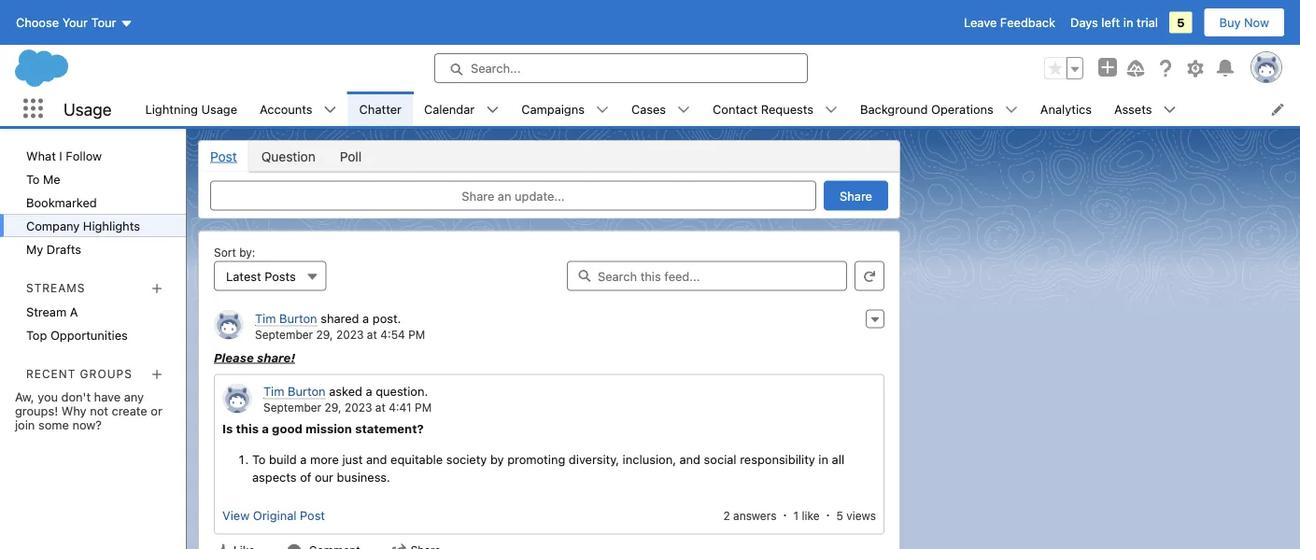 Task type: locate. For each thing, give the bounding box(es) containing it.
1 horizontal spatial share
[[840, 189, 872, 203]]

a up of
[[300, 452, 307, 466]]

text default image for assets
[[1163, 103, 1176, 116]]

view original post
[[222, 509, 325, 523]]

text default image inside contact requests list item
[[825, 103, 838, 116]]

0 vertical spatial 2023
[[336, 328, 364, 341]]

september inside the tim burton asked a question. september 29, 2023 at 4:41 pm
[[263, 401, 321, 414]]

you
[[38, 390, 58, 404]]

2023 down the shared
[[336, 328, 364, 341]]

0 vertical spatial september
[[255, 328, 313, 341]]

and left social
[[679, 452, 701, 466]]

september inside tim burton shared a post. september 29, 2023 at 4:54 pm
[[255, 328, 313, 341]]

now?
[[72, 418, 102, 432]]

0 vertical spatial at
[[367, 328, 377, 341]]

cases list item
[[620, 92, 702, 126]]

at for post.
[[367, 328, 377, 341]]

pm for asked a question.
[[415, 401, 432, 414]]

29, for shared
[[316, 328, 333, 341]]

choose your tour
[[16, 15, 116, 29]]

choose your tour button
[[15, 7, 134, 37]]

2023 for shared
[[336, 328, 364, 341]]

what
[[26, 148, 56, 163]]

contact requests list item
[[702, 92, 849, 126]]

share for share
[[840, 189, 872, 203]]

mission
[[305, 421, 352, 435]]

background
[[860, 102, 928, 116]]

latest
[[226, 269, 261, 283]]

29,
[[316, 328, 333, 341], [325, 401, 341, 414]]

post.
[[372, 311, 401, 325]]

tim burton link up share!﻿ at bottom
[[255, 311, 317, 326]]

burton inside tim burton shared a post. september 29, 2023 at 4:54 pm
[[279, 311, 317, 325]]

text default image down search... 'button'
[[596, 103, 609, 116]]

recent
[[26, 367, 76, 380]]

at inside tim burton shared a post. september 29, 2023 at 4:54 pm
[[367, 328, 377, 341]]

pm inside the tim burton asked a question. september 29, 2023 at 4:41 pm
[[415, 401, 432, 414]]

calendar
[[424, 102, 475, 116]]

accounts list item
[[248, 92, 348, 126]]

at left 4:54
[[367, 328, 377, 341]]

now
[[1244, 15, 1269, 29]]

groups!
[[15, 404, 58, 418]]

september
[[255, 328, 313, 341], [263, 401, 321, 414]]

join
[[15, 418, 35, 432]]

at for question.
[[375, 401, 386, 414]]

text default image right the operations
[[1005, 103, 1018, 116]]

tab list
[[198, 140, 900, 172]]

choose
[[16, 15, 59, 29]]

tim burton link for asked a question.
[[263, 384, 326, 399]]

0 vertical spatial 5
[[1177, 15, 1185, 29]]

1 horizontal spatial 5
[[1177, 15, 1185, 29]]

september up good
[[263, 401, 321, 414]]

question
[[261, 148, 315, 164]]

share inside 'button'
[[840, 189, 872, 203]]

i
[[59, 148, 62, 163]]

2 share from the left
[[840, 189, 872, 203]]

social
[[704, 452, 737, 466]]

operations
[[931, 102, 994, 116]]

usage
[[64, 99, 112, 119], [201, 102, 237, 116]]

some
[[38, 418, 69, 432]]

text default image inside calendar list item
[[486, 103, 499, 116]]

4:54
[[380, 328, 405, 341]]

pm
[[408, 328, 425, 341], [415, 401, 432, 414]]

pm inside tim burton shared a post. september 29, 2023 at 4:54 pm
[[408, 328, 425, 341]]

0 horizontal spatial in
[[818, 452, 828, 466]]

1 horizontal spatial in
[[1123, 15, 1133, 29]]

2 answers
[[723, 509, 777, 522]]

text default image inside assets list item
[[1163, 103, 1176, 116]]

usage up follow
[[64, 99, 112, 119]]

pm right 4:54
[[408, 328, 425, 341]]

tim burton, september 29, 2023 at 4:54 pm element
[[206, 302, 892, 549]]

september up share!﻿ at bottom
[[255, 328, 313, 341]]

0 horizontal spatial share
[[462, 189, 494, 203]]

text default image right accounts
[[324, 103, 337, 116]]

1 horizontal spatial usage
[[201, 102, 237, 116]]

pm for shared a post.
[[408, 328, 425, 341]]

0 vertical spatial burton
[[279, 311, 317, 325]]

burton inside the tim burton asked a question. september 29, 2023 at 4:41 pm
[[288, 384, 326, 398]]

tim inside the tim burton asked a question. september 29, 2023 at 4:41 pm
[[263, 384, 284, 398]]

2023 inside tim burton shared a post. september 29, 2023 at 4:54 pm
[[336, 328, 364, 341]]

your
[[62, 15, 88, 29]]

what i follow link
[[0, 144, 186, 167]]

post down lightning usage
[[210, 148, 237, 164]]

1 vertical spatial to
[[252, 452, 266, 466]]

0 vertical spatial to
[[26, 172, 40, 186]]

tim inside tim burton shared a post. september 29, 2023 at 4:54 pm
[[255, 311, 276, 325]]

list
[[134, 92, 1300, 126]]

post inside tab list
[[210, 148, 237, 164]]

text default image right assets
[[1163, 103, 1176, 116]]

0 vertical spatial tim
[[255, 311, 276, 325]]

1 vertical spatial september
[[263, 401, 321, 414]]

2 and from the left
[[679, 452, 701, 466]]

0 horizontal spatial to
[[26, 172, 40, 186]]

in
[[1123, 15, 1133, 29], [818, 452, 828, 466]]

text default image
[[324, 103, 337, 116], [596, 103, 609, 116], [677, 103, 690, 116], [1163, 103, 1176, 116], [392, 543, 407, 549]]

1 vertical spatial 29,
[[325, 401, 341, 414]]

text default image right requests
[[825, 103, 838, 116]]

1 vertical spatial burton
[[288, 384, 326, 398]]

text default image down original
[[287, 543, 302, 549]]

to left "me"
[[26, 172, 40, 186]]

tim right tim burton image
[[255, 311, 276, 325]]

0 vertical spatial post
[[210, 148, 237, 164]]

1 vertical spatial tim burton link
[[263, 384, 326, 399]]

0 vertical spatial tim burton link
[[255, 311, 317, 326]]

text default image for background operations
[[1005, 103, 1018, 116]]

text default image inside background operations list item
[[1005, 103, 1018, 116]]

recent groups
[[26, 367, 132, 380]]

share inside button
[[462, 189, 494, 203]]

at inside the tim burton asked a question. september 29, 2023 at 4:41 pm
[[375, 401, 386, 414]]

posts
[[264, 269, 296, 283]]

0 horizontal spatial 5
[[836, 509, 843, 522]]

5 right trial
[[1177, 15, 1185, 29]]

1 vertical spatial post
[[300, 509, 325, 523]]

text default image right cases at the top of page
[[677, 103, 690, 116]]

1 horizontal spatial and
[[679, 452, 701, 466]]

september 29, 2023 at 4:41 pm link
[[263, 401, 432, 414]]

pm right the 4:41
[[415, 401, 432, 414]]

tim down share!﻿ at bottom
[[263, 384, 284, 398]]

lightning usage link
[[134, 92, 248, 126]]

5 left views
[[836, 509, 843, 522]]

follow
[[66, 148, 102, 163]]

text default image for campaigns
[[596, 103, 609, 116]]

or
[[151, 404, 162, 418]]

text default image inside accounts list item
[[324, 103, 337, 116]]

an
[[498, 189, 511, 203]]

tim burton image
[[222, 383, 252, 413]]

stream a link
[[0, 300, 186, 323]]

tab list containing post
[[198, 140, 900, 172]]

a left post.
[[362, 311, 369, 325]]

lightning usage
[[145, 102, 237, 116]]

1 vertical spatial at
[[375, 401, 386, 414]]

1 vertical spatial pm
[[415, 401, 432, 414]]

to up aspects in the bottom left of the page
[[252, 452, 266, 466]]

5
[[1177, 15, 1185, 29], [836, 509, 843, 522]]

chatter
[[359, 102, 402, 116]]

2023 inside the tim burton asked a question. september 29, 2023 at 4:41 pm
[[345, 401, 372, 414]]

1 vertical spatial 2023
[[345, 401, 372, 414]]

recent groups link
[[26, 367, 132, 380]]

text default image down search...
[[486, 103, 499, 116]]

feedback
[[1000, 15, 1055, 29]]

inclusion,
[[623, 452, 676, 466]]

group
[[1044, 57, 1083, 79]]

tim for this
[[263, 384, 284, 398]]

0 horizontal spatial and
[[366, 452, 387, 466]]

0 horizontal spatial post
[[210, 148, 237, 164]]

29, inside tim burton shared a post. september 29, 2023 at 4:54 pm
[[316, 328, 333, 341]]

accounts link
[[248, 92, 324, 126]]

a inside tim burton shared a post. september 29, 2023 at 4:54 pm
[[362, 311, 369, 325]]

29, down the "asked"
[[325, 401, 341, 414]]

text default image
[[486, 103, 499, 116], [825, 103, 838, 116], [1005, 103, 1018, 116], [287, 543, 302, 549]]

like
[[802, 509, 820, 522]]

5 for 5
[[1177, 15, 1185, 29]]

sort
[[214, 246, 236, 259]]

stream
[[26, 305, 67, 319]]

streams
[[26, 281, 85, 294]]

burton for asked a question.
[[288, 384, 326, 398]]

search... button
[[434, 53, 808, 83]]

29, down the shared
[[316, 328, 333, 341]]

september 29, 2023 at 4:54 pm link
[[255, 328, 425, 341]]

and up business.
[[366, 452, 387, 466]]

at left the 4:41
[[375, 401, 386, 414]]

leave feedback
[[964, 15, 1055, 29]]

cases link
[[620, 92, 677, 126]]

1 vertical spatial in
[[818, 452, 828, 466]]

top
[[26, 328, 47, 342]]

in left all
[[818, 452, 828, 466]]

0 vertical spatial pm
[[408, 328, 425, 341]]

by
[[490, 452, 504, 466]]

tim burton link up good
[[263, 384, 326, 399]]

text default image inside cases list item
[[677, 103, 690, 116]]

0 horizontal spatial usage
[[64, 99, 112, 119]]

1 share from the left
[[462, 189, 494, 203]]

more
[[310, 452, 339, 466]]

burton left the "asked"
[[288, 384, 326, 398]]

shared
[[321, 311, 359, 325]]

burton for shared a post.
[[279, 311, 317, 325]]

1
[[793, 509, 799, 522]]

1 vertical spatial tim
[[263, 384, 284, 398]]

29, inside the tim burton asked a question. september 29, 2023 at 4:41 pm
[[325, 401, 341, 414]]

1 horizontal spatial post
[[300, 509, 325, 523]]

post right original
[[300, 509, 325, 523]]

1 horizontal spatial to
[[252, 452, 266, 466]]

a right the "asked"
[[366, 384, 372, 398]]

in right left
[[1123, 15, 1133, 29]]

usage up post link
[[201, 102, 237, 116]]

my drafts link
[[0, 237, 186, 261]]

burton left the shared
[[279, 311, 317, 325]]

0 vertical spatial 29,
[[316, 328, 333, 341]]

background operations list item
[[849, 92, 1029, 126]]

1 vertical spatial 5
[[836, 509, 843, 522]]

chatter link
[[348, 92, 413, 126]]

text default image inside campaigns list item
[[596, 103, 609, 116]]

2023 down the "asked"
[[345, 401, 372, 414]]

burton
[[279, 311, 317, 325], [288, 384, 326, 398]]



Task type: vqa. For each thing, say whether or not it's contained in the screenshot.
Sort By: at left
yes



Task type: describe. For each thing, give the bounding box(es) containing it.
contact requests link
[[702, 92, 825, 126]]

company highlights link
[[0, 214, 186, 237]]

aspects
[[252, 470, 297, 484]]

lightning
[[145, 102, 198, 116]]

our
[[315, 470, 333, 484]]

to me link
[[0, 167, 186, 191]]

good
[[272, 421, 302, 435]]

statement?
[[355, 421, 424, 435]]

calendar list item
[[413, 92, 510, 126]]

cases
[[631, 102, 666, 116]]

poll link
[[328, 141, 374, 171]]

accounts
[[260, 102, 313, 116]]

text default image for calendar
[[486, 103, 499, 116]]

society
[[446, 452, 487, 466]]

latest posts
[[226, 269, 296, 283]]

usage inside list
[[201, 102, 237, 116]]

just
[[342, 452, 363, 466]]

to inside to build a more just and equitable society by promoting diversity, inclusion, and social responsibility in all aspects of our business.
[[252, 452, 266, 466]]

buy now
[[1219, 15, 1269, 29]]

don't
[[61, 390, 91, 404]]

view original post link
[[222, 509, 325, 523]]

2023 for asked
[[345, 401, 372, 414]]

calendar link
[[413, 92, 486, 126]]

1 and from the left
[[366, 452, 387, 466]]

what i follow to me bookmarked company highlights my drafts
[[26, 148, 140, 256]]

sort by:
[[214, 246, 255, 259]]

tour
[[91, 15, 116, 29]]

text default image down the equitable
[[392, 543, 407, 549]]

buy
[[1219, 15, 1241, 29]]

promoting
[[507, 452, 565, 466]]

1 like
[[793, 509, 820, 522]]

september for share!﻿
[[255, 328, 313, 341]]

a inside to build a more just and equitable society by promoting diversity, inclusion, and social responsibility in all aspects of our business.
[[300, 452, 307, 466]]

opportunities
[[50, 328, 128, 342]]

Sort by: button
[[214, 261, 327, 291]]

original
[[253, 509, 297, 523]]

leave feedback link
[[964, 15, 1055, 29]]

contact requests
[[713, 102, 813, 116]]

this
[[236, 421, 259, 435]]

campaigns link
[[510, 92, 596, 126]]

tim burton link for shared a post.
[[255, 311, 317, 326]]

view
[[222, 509, 250, 523]]

29, for asked
[[325, 401, 341, 414]]

text default image for cases
[[677, 103, 690, 116]]

assets list item
[[1103, 92, 1187, 126]]

asked
[[329, 384, 362, 398]]

0 vertical spatial in
[[1123, 15, 1133, 29]]

share for share an update...
[[462, 189, 494, 203]]

why
[[61, 404, 86, 418]]

background operations
[[860, 102, 994, 116]]

in inside to build a more just and equitable society by promoting diversity, inclusion, and social responsibility in all aspects of our business.
[[818, 452, 828, 466]]

highlights
[[83, 219, 140, 233]]

streams link
[[26, 281, 85, 294]]

5 for 5 views
[[836, 509, 843, 522]]

share!﻿
[[257, 350, 295, 364]]

a right this
[[262, 421, 269, 435]]

groups
[[80, 367, 132, 380]]

assets link
[[1103, 92, 1163, 126]]

have
[[94, 390, 121, 404]]

by:
[[239, 246, 255, 259]]

drafts
[[47, 242, 81, 256]]

to build a more just and equitable society by promoting diversity, inclusion, and social responsibility in all aspects of our business.
[[252, 452, 844, 484]]

to inside the what i follow to me bookmarked company highlights my drafts
[[26, 172, 40, 186]]

tim burton image
[[214, 310, 244, 339]]

Search this feed... search field
[[567, 261, 847, 291]]

answers
[[733, 509, 777, 522]]

all
[[832, 452, 844, 466]]

post link
[[199, 141, 249, 171]]

like image
[[215, 543, 230, 549]]

search...
[[471, 61, 521, 75]]

tim burton asked a question. september 29, 2023 at 4:41 pm
[[263, 384, 432, 414]]

equitable
[[390, 452, 443, 466]]

of
[[300, 470, 311, 484]]

aw,
[[15, 390, 34, 404]]

why not create or join some now?
[[15, 404, 162, 432]]

business.
[[337, 470, 390, 484]]

stream a top opportunities
[[26, 305, 128, 342]]

responsibility
[[740, 452, 815, 466]]

buy now button
[[1203, 7, 1285, 37]]

days left in trial
[[1070, 15, 1158, 29]]

analytics
[[1040, 102, 1092, 116]]

campaigns
[[521, 102, 585, 116]]

tim for share!﻿
[[255, 311, 276, 325]]

left
[[1101, 15, 1120, 29]]

list containing lightning usage
[[134, 92, 1300, 126]]

aw, you don't have any groups!
[[15, 390, 144, 418]]

requests
[[761, 102, 813, 116]]

campaigns list item
[[510, 92, 620, 126]]

contact
[[713, 102, 758, 116]]

text default image for contact requests
[[825, 103, 838, 116]]

a inside the tim burton asked a question. september 29, 2023 at 4:41 pm
[[366, 384, 372, 398]]

is this a good mission statement?
[[222, 421, 424, 435]]

please share!﻿
[[214, 350, 295, 364]]

is
[[222, 421, 233, 435]]

share button
[[824, 181, 888, 211]]

september for this
[[263, 401, 321, 414]]

any
[[124, 390, 144, 404]]

please
[[214, 350, 254, 364]]

background operations link
[[849, 92, 1005, 126]]

text default image for accounts
[[324, 103, 337, 116]]

tim burton shared a post. september 29, 2023 at 4:54 pm
[[255, 311, 425, 341]]

question.
[[376, 384, 428, 398]]

post inside 'tim burton, september 29, 2023 at 4:54 pm' element
[[300, 509, 325, 523]]

update...
[[515, 189, 565, 203]]

views
[[846, 509, 876, 522]]

assets
[[1114, 102, 1152, 116]]



